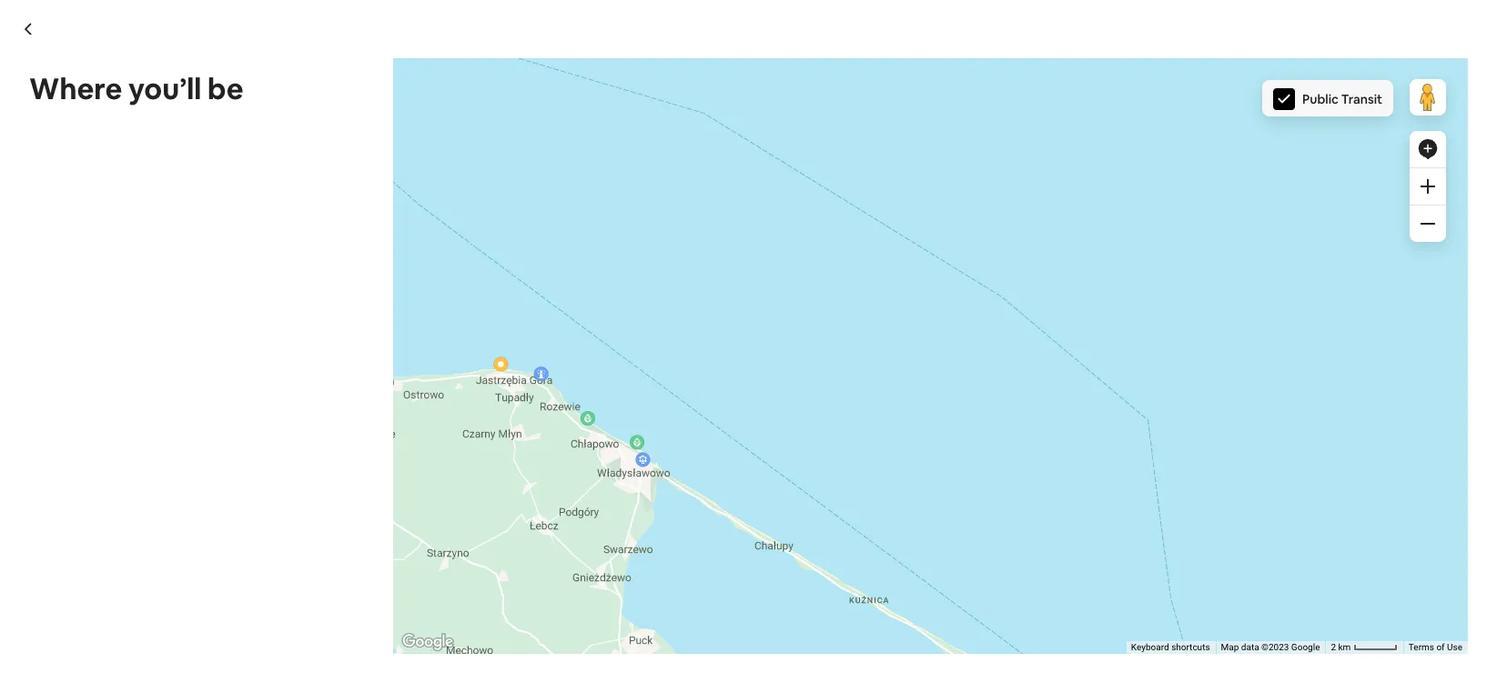 Task type: describe. For each thing, give the bounding box(es) containing it.
domek drewniany image 5 image
[[1004, 356, 1252, 525]]

show all photos button
[[1085, 472, 1230, 503]]

guesthouse
[[232, 553, 346, 579]]

beds
[[421, 584, 454, 603]]

terms of use link
[[1409, 643, 1463, 653]]

be
[[208, 70, 243, 107]]

4.80
[[1138, 584, 1164, 600]]

use
[[1447, 643, 1463, 653]]

terms
[[1409, 643, 1435, 653]]

terms of use
[[1409, 643, 1463, 653]]

bedrooms
[[324, 584, 394, 603]]

14
[[403, 584, 418, 603]]

6/1/2024
[[1093, 647, 1145, 663]]

data
[[1241, 643, 1259, 653]]

map data ©2023 google
[[1221, 643, 1320, 653]]

zoom out image
[[1421, 217, 1436, 231]]

domek
[[232, 93, 313, 124]]

4.80 · 5 reviews
[[1138, 584, 1228, 600]]

domek drewniany image 4 image
[[1004, 173, 1252, 349]]

hosted
[[351, 553, 417, 579]]

show
[[1121, 479, 1154, 496]]

2 km button
[[1326, 642, 1403, 655]]

by maria
[[421, 553, 500, 579]]

you'll
[[128, 70, 201, 107]]

2 · from the left
[[1167, 584, 1170, 600]]

domek drewniany superhost
[[232, 93, 435, 148]]

keyboard shortcuts button
[[1131, 642, 1210, 655]]

google
[[1292, 643, 1320, 653]]

domek drewniany image 3 image
[[749, 356, 997, 525]]

public transit
[[1303, 91, 1383, 107]]

domek drewniany image 2 image
[[749, 173, 997, 349]]

1 · from the left
[[397, 584, 400, 603]]

baths
[[475, 584, 513, 603]]

of
[[1437, 643, 1445, 653]]

zoom in image
[[1421, 179, 1436, 194]]



Task type: vqa. For each thing, say whether or not it's contained in the screenshot.
1st · from the right
yes



Task type: locate. For each thing, give the bounding box(es) containing it.
google map
showing 5 points of interest. region
[[239, 42, 1497, 684]]

domek drewniany image 1 image
[[232, 173, 742, 525]]

©2023
[[1262, 643, 1289, 653]]

add a place to the map image
[[1417, 138, 1439, 160]]

show all photos
[[1121, 479, 1215, 496]]

$1,100
[[935, 577, 992, 602]]

7 left baths
[[464, 584, 472, 603]]

12/1/2023
[[945, 647, 1003, 663]]

1 horizontal spatial ·
[[1167, 584, 1170, 600]]

all
[[1157, 479, 1170, 496]]

superhost
[[374, 132, 435, 148]]

7 down guesthouse
[[313, 584, 321, 603]]

where you'll be dialog
[[0, 0, 1497, 684]]

where you'll be
[[29, 70, 243, 107]]

7 for 7 baths
[[464, 584, 472, 603]]

km
[[1339, 643, 1351, 653]]

0 horizontal spatial 7
[[313, 584, 321, 603]]

7 bedrooms · 14 beds
[[313, 584, 454, 603]]

2 km
[[1331, 643, 1353, 653]]

drewniany
[[318, 93, 434, 124]]

1 horizontal spatial 7
[[464, 584, 472, 603]]

7 for 7 bedrooms · 14 beds
[[313, 584, 321, 603]]

transit
[[1342, 91, 1383, 107]]

0 horizontal spatial ·
[[397, 584, 400, 603]]

guesthouse hosted by maria
[[232, 553, 500, 579]]

drag pegman onto the map to open street view image
[[1410, 79, 1446, 116]]

5
[[1174, 584, 1181, 600]]

· left 14 at the bottom left of the page
[[397, 584, 400, 603]]

map
[[1221, 643, 1239, 653]]

maria is a superhost. learn more about maria. image
[[776, 554, 827, 605], [776, 554, 827, 605]]

reviews
[[1183, 584, 1228, 600]]

2 7 from the left
[[464, 584, 472, 603]]

2
[[1331, 643, 1336, 653]]

keyboard
[[1131, 643, 1169, 653]]

photos
[[1173, 479, 1215, 496]]

keyboard shortcuts
[[1131, 643, 1210, 653]]

where
[[29, 70, 122, 107]]

public
[[1303, 91, 1339, 107]]

7 baths
[[464, 584, 513, 603]]

7
[[313, 584, 321, 603], [464, 584, 472, 603]]

1 7 from the left
[[313, 584, 321, 603]]

Start your search search field
[[605, 15, 878, 58]]

· left 5
[[1167, 584, 1170, 600]]

shortcuts
[[1172, 643, 1210, 653]]

·
[[397, 584, 400, 603], [1167, 584, 1170, 600]]

google image
[[398, 631, 458, 654]]



